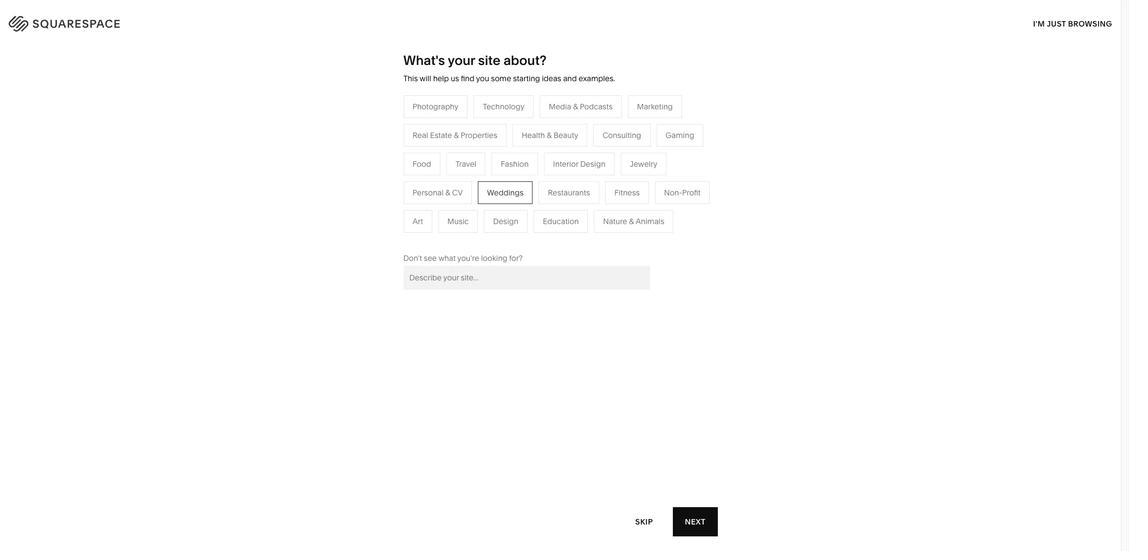 Task type: describe. For each thing, give the bounding box(es) containing it.
0 vertical spatial nature & animals
[[551, 167, 612, 177]]

home
[[551, 151, 573, 160]]

health & beauty
[[522, 131, 579, 140]]

real estate & properties link
[[436, 232, 532, 242]]

0 horizontal spatial media
[[436, 183, 459, 193]]

degraw image
[[415, 371, 707, 552]]

estate inside option
[[430, 131, 452, 140]]

weddings link
[[436, 216, 484, 225]]

Health & Beauty radio
[[513, 124, 588, 147]]

travel inside option
[[456, 159, 477, 169]]

Nature & Animals radio
[[594, 210, 674, 233]]

home & decor
[[551, 151, 603, 160]]

fitness link
[[551, 183, 587, 193]]

next button
[[673, 508, 718, 537]]

home & decor link
[[551, 151, 614, 160]]

looking
[[481, 254, 508, 263]]

see
[[424, 254, 437, 263]]

photography
[[413, 102, 459, 112]]

help
[[433, 74, 449, 83]]

0 vertical spatial restaurants
[[436, 167, 478, 177]]

log
[[1080, 17, 1098, 27]]

will
[[420, 74, 431, 83]]

Jewelry radio
[[621, 153, 667, 176]]

i'm just browsing
[[1034, 19, 1113, 28]]

decor
[[581, 151, 603, 160]]

marketing
[[637, 102, 673, 112]]

some
[[491, 74, 511, 83]]

Education radio
[[534, 210, 588, 233]]

you
[[476, 74, 489, 83]]

Technology radio
[[474, 95, 534, 118]]

for?
[[510, 254, 523, 263]]

community
[[322, 199, 363, 209]]

restaurants inside option
[[548, 188, 590, 198]]

music
[[448, 217, 469, 226]]

1 vertical spatial properties
[[484, 232, 521, 242]]

technology
[[483, 102, 525, 112]]

cv
[[452, 188, 463, 198]]

log             in
[[1080, 17, 1108, 27]]

just
[[1047, 19, 1067, 28]]

food
[[413, 159, 431, 169]]

Travel radio
[[447, 153, 486, 176]]

gaming
[[666, 131, 695, 140]]

Weddings radio
[[478, 181, 533, 204]]

consulting
[[603, 131, 642, 140]]

Music radio
[[438, 210, 478, 233]]

site
[[478, 53, 501, 68]]

your
[[448, 53, 475, 68]]

1 vertical spatial real
[[436, 232, 452, 242]]

0 horizontal spatial weddings
[[436, 216, 473, 225]]

log             in link
[[1080, 17, 1108, 27]]

what's your site about? this will help us find you some starting ideas and examples.
[[404, 53, 615, 83]]

restaurants link
[[436, 167, 489, 177]]

us
[[451, 74, 459, 83]]

skip
[[636, 517, 653, 527]]

squarespace logo link
[[22, 13, 239, 30]]

personal & cv
[[413, 188, 463, 198]]

interior
[[553, 159, 579, 169]]

community & non-profits link
[[322, 199, 423, 209]]

0 horizontal spatial fitness
[[551, 183, 576, 193]]

i'm
[[1034, 19, 1046, 28]]

next
[[685, 517, 706, 527]]

health
[[522, 131, 545, 140]]

Fitness radio
[[606, 181, 649, 204]]

design inside radio
[[493, 217, 519, 226]]

squarespace logo image
[[22, 13, 142, 30]]

fashion
[[501, 159, 529, 169]]

Art radio
[[404, 210, 433, 233]]

Gaming radio
[[657, 124, 704, 147]]

travel link
[[436, 151, 468, 160]]



Task type: vqa. For each thing, say whether or not it's contained in the screenshot.
Nature & Animals 'option'
yes



Task type: locate. For each thing, give the bounding box(es) containing it.
1 vertical spatial restaurants
[[548, 188, 590, 198]]

nature down fitness radio
[[603, 217, 628, 226]]

1 horizontal spatial fitness
[[615, 188, 640, 198]]

events link
[[436, 199, 471, 209]]

non- inside radio
[[665, 188, 683, 198]]

1 horizontal spatial estate
[[454, 232, 476, 242]]

0 vertical spatial real
[[413, 131, 428, 140]]

ideas
[[542, 74, 562, 83]]

nature down home
[[551, 167, 575, 177]]

Interior Design radio
[[544, 153, 615, 176]]

Photography radio
[[404, 95, 468, 118]]

nature & animals down fitness radio
[[603, 217, 665, 226]]

1 vertical spatial real estate & properties
[[436, 232, 521, 242]]

fitness inside radio
[[615, 188, 640, 198]]

restaurants down "nature & animals" link
[[548, 188, 590, 198]]

0 vertical spatial media & podcasts
[[549, 102, 613, 112]]

media inside radio
[[549, 102, 572, 112]]

1 horizontal spatial non-
[[665, 188, 683, 198]]

media & podcasts inside media & podcasts radio
[[549, 102, 613, 112]]

0 vertical spatial animals
[[583, 167, 612, 177]]

Real Estate & Properties radio
[[404, 124, 507, 147]]

1 vertical spatial nature
[[603, 217, 628, 226]]

weddings up design radio
[[487, 188, 524, 198]]

1 vertical spatial nature & animals
[[603, 217, 665, 226]]

0 horizontal spatial design
[[493, 217, 519, 226]]

properties up looking
[[484, 232, 521, 242]]

1 horizontal spatial animals
[[636, 217, 665, 226]]

1 horizontal spatial podcasts
[[580, 102, 613, 112]]

1 vertical spatial weddings
[[436, 216, 473, 225]]

Food radio
[[404, 153, 441, 176]]

browsing
[[1069, 19, 1113, 28]]

nature & animals link
[[551, 167, 623, 177]]

Fashion radio
[[492, 153, 538, 176]]

Consulting radio
[[594, 124, 651, 147]]

Marketing radio
[[628, 95, 682, 118]]

media & podcasts down 'and'
[[549, 102, 613, 112]]

1 horizontal spatial real
[[436, 232, 452, 242]]

animals inside nature & animals option
[[636, 217, 665, 226]]

i'm just browsing link
[[1034, 9, 1113, 38]]

real estate & properties up you're
[[436, 232, 521, 242]]

Don't see what you're looking for? field
[[404, 266, 650, 290]]

fitness
[[551, 183, 576, 193], [615, 188, 640, 198]]

1 vertical spatial estate
[[454, 232, 476, 242]]

1 vertical spatial podcasts
[[467, 183, 500, 193]]

nature & animals
[[551, 167, 612, 177], [603, 217, 665, 226]]

1 vertical spatial media & podcasts
[[436, 183, 500, 193]]

animals down decor
[[583, 167, 612, 177]]

about?
[[504, 53, 547, 68]]

real inside option
[[413, 131, 428, 140]]

nature & animals down home & decor link
[[551, 167, 612, 177]]

beauty
[[554, 131, 579, 140]]

podcasts down examples.
[[580, 102, 613, 112]]

podcasts inside radio
[[580, 102, 613, 112]]

interior design
[[553, 159, 606, 169]]

Restaurants radio
[[539, 181, 600, 204]]

and
[[563, 74, 577, 83]]

Media & Podcasts radio
[[540, 95, 622, 118]]

estate
[[430, 131, 452, 140], [454, 232, 476, 242]]

1 horizontal spatial restaurants
[[548, 188, 590, 198]]

0 vertical spatial non-
[[665, 188, 683, 198]]

&
[[573, 102, 578, 112], [454, 131, 459, 140], [547, 131, 552, 140], [574, 151, 579, 160], [577, 167, 582, 177], [461, 183, 465, 193], [446, 188, 451, 198], [365, 199, 370, 209], [629, 217, 634, 226], [478, 232, 483, 242]]

media & podcasts link
[[436, 183, 511, 193]]

events
[[436, 199, 460, 209]]

1 vertical spatial media
[[436, 183, 459, 193]]

examples.
[[579, 74, 615, 83]]

& inside radio
[[547, 131, 552, 140]]

media & podcasts down restaurants link
[[436, 183, 500, 193]]

1 vertical spatial animals
[[636, 217, 665, 226]]

degraw element
[[415, 371, 707, 552]]

profit
[[683, 188, 701, 198]]

travel down the real estate & properties option
[[436, 151, 457, 160]]

Personal & CV radio
[[404, 181, 472, 204]]

1 horizontal spatial design
[[581, 159, 606, 169]]

1 horizontal spatial weddings
[[487, 188, 524, 198]]

media & podcasts
[[549, 102, 613, 112], [436, 183, 500, 193]]

0 horizontal spatial real
[[413, 131, 428, 140]]

in
[[1099, 17, 1108, 27]]

properties up travel option
[[461, 131, 498, 140]]

1 vertical spatial non-
[[372, 199, 390, 209]]

properties
[[461, 131, 498, 140], [484, 232, 521, 242]]

0 horizontal spatial media & podcasts
[[436, 183, 500, 193]]

you're
[[458, 254, 479, 263]]

weddings inside radio
[[487, 188, 524, 198]]

what's
[[404, 53, 445, 68]]

1 horizontal spatial nature
[[603, 217, 628, 226]]

fitness down interior
[[551, 183, 576, 193]]

nature inside option
[[603, 217, 628, 226]]

0 horizontal spatial restaurants
[[436, 167, 478, 177]]

properties inside option
[[461, 131, 498, 140]]

0 vertical spatial real estate & properties
[[413, 131, 498, 140]]

find
[[461, 74, 475, 83]]

Non-Profit radio
[[655, 181, 710, 204]]

community & non-profits
[[322, 199, 412, 209]]

jewelry
[[630, 159, 658, 169]]

real down music at the top
[[436, 232, 452, 242]]

estate down music at the top
[[454, 232, 476, 242]]

podcasts right cv
[[467, 183, 500, 193]]

don't see what you're looking for?
[[404, 254, 523, 263]]

nature & animals inside option
[[603, 217, 665, 226]]

0 horizontal spatial podcasts
[[467, 183, 500, 193]]

travel
[[436, 151, 457, 160], [456, 159, 477, 169]]

what
[[439, 254, 456, 263]]

non- right community on the top
[[372, 199, 390, 209]]

don't
[[404, 254, 422, 263]]

real estate & properties
[[413, 131, 498, 140], [436, 232, 521, 242]]

fitness up nature & animals option
[[615, 188, 640, 198]]

restaurants down travel 'link'
[[436, 167, 478, 177]]

this
[[404, 74, 418, 83]]

personal
[[413, 188, 444, 198]]

design
[[581, 159, 606, 169], [493, 217, 519, 226]]

0 horizontal spatial estate
[[430, 131, 452, 140]]

0 vertical spatial podcasts
[[580, 102, 613, 112]]

skip button
[[624, 508, 665, 537]]

podcasts
[[580, 102, 613, 112], [467, 183, 500, 193]]

non-profit
[[665, 188, 701, 198]]

starting
[[513, 74, 540, 83]]

non- down jewelry radio
[[665, 188, 683, 198]]

weddings down events link
[[436, 216, 473, 225]]

media up events
[[436, 183, 459, 193]]

0 horizontal spatial non-
[[372, 199, 390, 209]]

1 vertical spatial design
[[493, 217, 519, 226]]

art
[[413, 217, 423, 226]]

Design radio
[[484, 210, 528, 233]]

1 horizontal spatial media
[[549, 102, 572, 112]]

animals
[[583, 167, 612, 177], [636, 217, 665, 226]]

0 horizontal spatial nature
[[551, 167, 575, 177]]

1 horizontal spatial media & podcasts
[[549, 102, 613, 112]]

non-
[[665, 188, 683, 198], [372, 199, 390, 209]]

real estate & properties inside option
[[413, 131, 498, 140]]

travel up media & podcasts link
[[456, 159, 477, 169]]

weddings
[[487, 188, 524, 198], [436, 216, 473, 225]]

0 vertical spatial design
[[581, 159, 606, 169]]

estate up travel 'link'
[[430, 131, 452, 140]]

design inside 'option'
[[581, 159, 606, 169]]

education
[[543, 217, 579, 226]]

0 vertical spatial nature
[[551, 167, 575, 177]]

real
[[413, 131, 428, 140], [436, 232, 452, 242]]

0 vertical spatial media
[[549, 102, 572, 112]]

animals down fitness radio
[[636, 217, 665, 226]]

real up food radio
[[413, 131, 428, 140]]

media up beauty
[[549, 102, 572, 112]]

profits
[[390, 199, 412, 209]]

0 vertical spatial properties
[[461, 131, 498, 140]]

0 vertical spatial estate
[[430, 131, 452, 140]]

nature
[[551, 167, 575, 177], [603, 217, 628, 226]]

real estate & properties up travel 'link'
[[413, 131, 498, 140]]

0 vertical spatial weddings
[[487, 188, 524, 198]]

media
[[549, 102, 572, 112], [436, 183, 459, 193]]

0 horizontal spatial animals
[[583, 167, 612, 177]]

restaurants
[[436, 167, 478, 177], [548, 188, 590, 198]]



